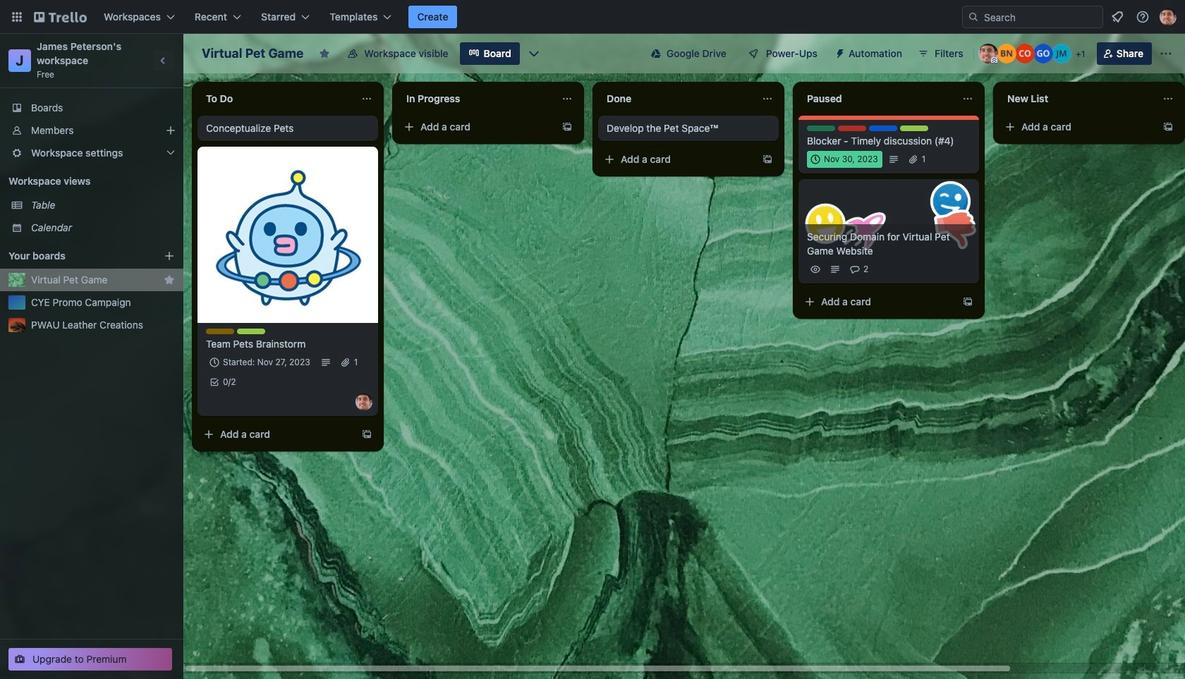 Task type: locate. For each thing, give the bounding box(es) containing it.
starred icon image
[[164, 274, 175, 286]]

james peterson (jamespeterson93) image
[[978, 44, 998, 64], [356, 394, 373, 411]]

star or unstar board image
[[319, 48, 330, 59]]

None text field
[[198, 87, 356, 110], [398, 87, 556, 110], [198, 87, 356, 110], [398, 87, 556, 110]]

color: blue, title: "fyi" element
[[869, 126, 897, 131]]

james peterson (jamespeterson93) image
[[1160, 8, 1177, 25]]

gary orlando (garyorlando) image
[[1033, 44, 1053, 64]]

0 horizontal spatial james peterson (jamespeterson93) image
[[356, 394, 373, 411]]

jeremy miller (jeremymiller198) image
[[1052, 44, 1072, 64]]

show menu image
[[1159, 47, 1173, 61]]

christina overa (christinaovera) image
[[1015, 44, 1035, 64]]

this member is an admin of this board. image
[[991, 57, 998, 64]]

create from template… image
[[562, 121, 573, 133], [762, 154, 773, 165], [962, 296, 974, 308], [361, 429, 373, 440]]

color: bold lime, title: none image
[[900, 126, 929, 131]]

None checkbox
[[807, 151, 882, 168]]

0 vertical spatial james peterson (jamespeterson93) image
[[978, 44, 998, 64]]

sm image
[[829, 42, 849, 62]]

None text field
[[598, 87, 756, 110], [799, 87, 957, 110], [999, 87, 1157, 110], [598, 87, 756, 110], [799, 87, 957, 110], [999, 87, 1157, 110]]

1 horizontal spatial james peterson (jamespeterson93) image
[[978, 44, 998, 64]]

color: green, title: "goal" element
[[807, 126, 835, 131]]

add board image
[[164, 250, 175, 262]]

customize views image
[[527, 47, 541, 61]]

search image
[[968, 11, 979, 23]]

create from template… image
[[1163, 121, 1174, 133]]

color: bold lime, title: "team task" element
[[237, 329, 265, 334]]

color: yellow, title: none image
[[206, 329, 234, 334]]

ben nelson (bennelson96) image
[[997, 44, 1017, 64]]



Task type: vqa. For each thing, say whether or not it's contained in the screenshot.
Your boards with 3 items "element"
yes



Task type: describe. For each thing, give the bounding box(es) containing it.
workspace navigation collapse icon image
[[154, 51, 174, 71]]

Search field
[[962, 6, 1104, 28]]

0 notifications image
[[1109, 8, 1126, 25]]

1 vertical spatial james peterson (jamespeterson93) image
[[356, 394, 373, 411]]

open information menu image
[[1136, 10, 1150, 24]]

back to home image
[[34, 6, 87, 28]]

color: red, title: "blocker" element
[[838, 126, 866, 131]]

primary element
[[0, 0, 1185, 34]]

your boards with 3 items element
[[8, 248, 143, 265]]

laugh image
[[925, 176, 976, 227]]

Board name text field
[[195, 42, 311, 65]]

google drive icon image
[[651, 49, 661, 59]]



